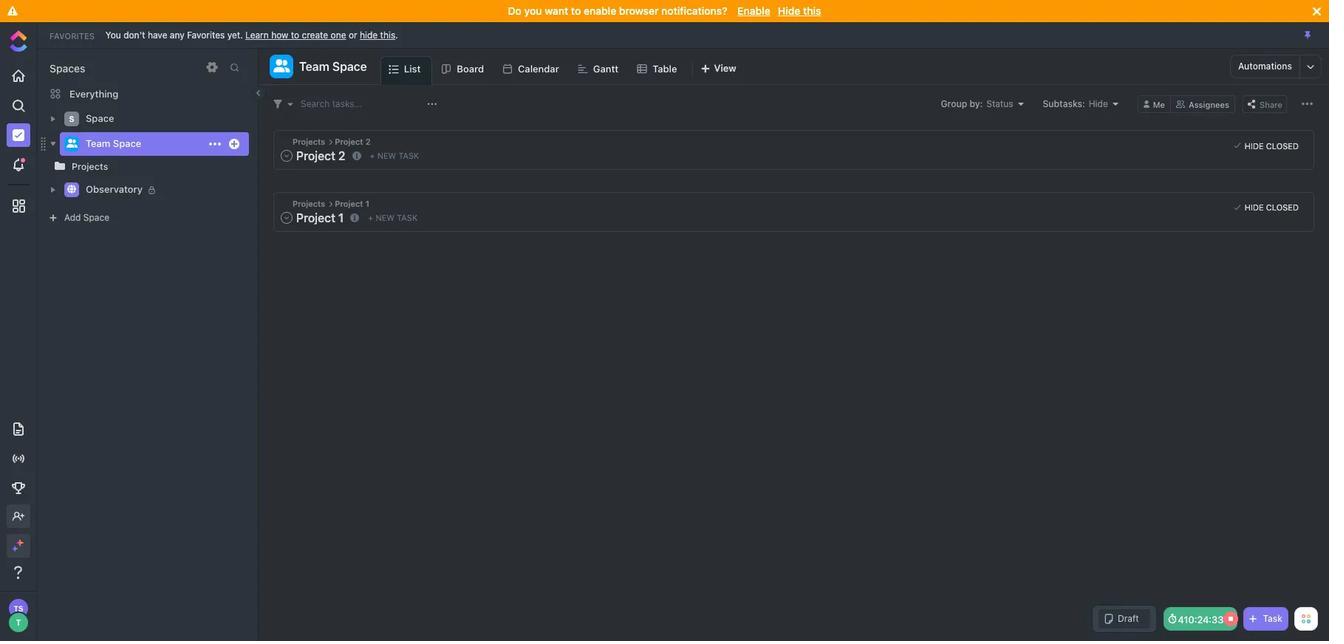 Task type: vqa. For each thing, say whether or not it's contained in the screenshot.
Whiteboard Link
no



Task type: locate. For each thing, give the bounding box(es) containing it.
this
[[804, 4, 822, 17], [380, 29, 396, 40]]

0 horizontal spatial to
[[291, 29, 299, 40]]

0 horizontal spatial 2
[[338, 149, 346, 162]]

to right how at the top of page
[[291, 29, 299, 40]]

2
[[366, 137, 371, 146], [338, 149, 346, 162]]

2 left list info image
[[338, 149, 346, 162]]

hide
[[778, 4, 801, 17], [1089, 98, 1109, 109], [1238, 141, 1257, 150]]

notifications?
[[662, 4, 728, 17]]

hide closed button
[[1223, 138, 1296, 153]]

projects link
[[23, 159, 239, 174], [72, 161, 239, 172]]

view
[[714, 62, 737, 74]]

favorites up spaces on the top left of the page
[[50, 31, 94, 40]]

enable
[[584, 4, 617, 17]]

table link
[[653, 56, 683, 84]]

gantt link
[[593, 56, 625, 84]]

.
[[396, 29, 398, 40]]

sparkle svg 2 image
[[12, 546, 17, 552]]

1 vertical spatial 2
[[338, 149, 346, 162]]

1 horizontal spatial team
[[299, 60, 330, 73]]

user group image up globe image
[[66, 139, 77, 148]]

0 vertical spatial to
[[571, 4, 581, 17]]

0 horizontal spatial user group image
[[66, 139, 77, 148]]

1 vertical spatial priority
[[1163, 595, 1198, 604]]

team space up observatory
[[86, 138, 141, 149]]

or
[[349, 29, 357, 40]]

+ new task
[[370, 151, 419, 161]]

space down space link
[[113, 138, 141, 149]]

team space
[[299, 60, 367, 73], [86, 138, 141, 149]]

0 vertical spatial task
[[399, 151, 419, 161]]

you don't have any favorites yet. learn how to create one or hide this .
[[106, 29, 398, 40]]

project
[[335, 137, 363, 146], [296, 149, 335, 162]]

0 vertical spatial projects
[[293, 137, 328, 146]]

to
[[571, 4, 581, 17], [291, 29, 299, 40]]

do you want to enable browser notifications? enable hide this
[[508, 4, 822, 17]]

favorites
[[187, 29, 225, 40], [50, 31, 94, 40]]

search
[[301, 98, 330, 109]]

0 vertical spatial this
[[804, 4, 822, 17]]

board link
[[457, 56, 490, 84]]

2 up +
[[366, 137, 371, 146]]

want
[[545, 4, 569, 17]]

automations
[[1239, 61, 1293, 72]]

1 vertical spatial projects
[[72, 161, 108, 172]]

task right new in the top of the page
[[399, 151, 419, 161]]

project 2 up list info image
[[335, 137, 371, 146]]

1 vertical spatial team space
[[86, 138, 141, 149]]

team space inside button
[[299, 60, 367, 73]]

0 horizontal spatial projects
[[72, 161, 108, 172]]

team up observatory
[[86, 138, 110, 149]]

add space
[[64, 212, 109, 223]]

share
[[1260, 99, 1283, 109]]

hide left closed
[[1238, 141, 1257, 150]]

2 vertical spatial hide
[[1238, 141, 1257, 150]]

1 horizontal spatial user group image
[[273, 59, 290, 72]]

space link
[[86, 107, 239, 131]]

team down create
[[299, 60, 330, 73]]

gantt
[[593, 63, 619, 74]]

team
[[299, 60, 330, 73], [86, 138, 110, 149]]

projects
[[293, 137, 328, 146], [72, 161, 108, 172]]

0 vertical spatial user group image
[[273, 59, 290, 72]]

0 vertical spatial team space
[[299, 60, 367, 73]]

this right 'hide'
[[380, 29, 396, 40]]

team space link
[[86, 132, 206, 156]]

1 priority from the top
[[1163, 191, 1198, 200]]

task
[[399, 151, 419, 161], [386, 191, 406, 200]]

2 priority button from the top
[[1123, 595, 1241, 604]]

priority
[[1163, 191, 1198, 200], [1163, 595, 1198, 604]]

project 2 button
[[279, 145, 349, 166]]

410:24:33
[[1179, 614, 1224, 626]]

0 vertical spatial project 2
[[335, 137, 371, 146]]

1 horizontal spatial 2
[[366, 137, 371, 146]]

0 vertical spatial project
[[335, 137, 363, 146]]

one
[[331, 29, 346, 40]]

view settings element
[[1299, 95, 1317, 113]]

subtasks:
[[1043, 98, 1086, 109]]

me
[[1154, 99, 1166, 109]]

due date button
[[1005, 191, 1123, 200]]

group by: status
[[941, 98, 1014, 109]]

0 horizontal spatial hide
[[778, 4, 801, 17]]

1 vertical spatial priority button
[[1123, 595, 1241, 604]]

hide this link
[[360, 29, 396, 40]]

project left list info image
[[296, 149, 335, 162]]

you
[[524, 4, 542, 17]]

everything
[[69, 88, 119, 99]]

this right the enable
[[804, 4, 822, 17]]

0 horizontal spatial favorites
[[50, 31, 94, 40]]

priority button
[[1123, 191, 1241, 200], [1123, 595, 1241, 604]]

1 horizontal spatial projects
[[293, 137, 328, 146]]

2 horizontal spatial hide
[[1238, 141, 1257, 150]]

table
[[653, 63, 677, 74]]

learn
[[245, 29, 269, 40]]

user group image
[[273, 59, 290, 72], [66, 139, 77, 148]]

create
[[302, 29, 328, 40]]

1 vertical spatial task
[[386, 191, 406, 200]]

board
[[457, 63, 484, 74]]

hide right subtasks:
[[1089, 98, 1109, 109]]

space down or
[[332, 60, 367, 73]]

tasks...
[[332, 98, 362, 109]]

favorites right any
[[187, 29, 225, 40]]

0 vertical spatial priority
[[1163, 191, 1198, 200]]

don't
[[124, 29, 145, 40]]

hide right the enable
[[778, 4, 801, 17]]

task right 1
[[386, 191, 406, 200]]

1 vertical spatial to
[[291, 29, 299, 40]]

user group image down how at the top of page
[[273, 59, 290, 72]]

1 horizontal spatial to
[[571, 4, 581, 17]]

1 priority button from the top
[[1123, 191, 1241, 200]]

project inside dropdown button
[[296, 149, 335, 162]]

1 vertical spatial hide
[[1089, 98, 1109, 109]]

team space button
[[293, 50, 367, 83]]

projects down search
[[293, 137, 328, 146]]

1 vertical spatial team
[[86, 138, 110, 149]]

0 vertical spatial team
[[299, 60, 330, 73]]

1 horizontal spatial team space
[[299, 60, 367, 73]]

0 vertical spatial priority button
[[1123, 191, 1241, 200]]

1 vertical spatial project 2
[[296, 149, 346, 162]]

share button
[[1243, 95, 1288, 113]]

1 horizontal spatial this
[[804, 4, 822, 17]]

space
[[332, 60, 367, 73], [86, 113, 114, 124], [113, 138, 141, 149], [83, 212, 109, 223]]

closed
[[1259, 141, 1292, 150]]

2 inside dropdown button
[[338, 149, 346, 162]]

status
[[987, 98, 1014, 109]]

team inside button
[[299, 60, 330, 73]]

to right want
[[571, 4, 581, 17]]

1 vertical spatial this
[[380, 29, 396, 40]]

date
[[1061, 191, 1081, 200]]

task
[[1264, 614, 1283, 625]]

0 horizontal spatial team
[[86, 138, 110, 149]]

projects up globe image
[[72, 161, 108, 172]]

project 2
[[335, 137, 371, 146], [296, 149, 346, 162]]

1 vertical spatial project
[[296, 149, 335, 162]]

list link
[[404, 57, 427, 84]]

list info image
[[352, 151, 361, 160]]

hide closed
[[1238, 141, 1292, 150]]

hide
[[360, 29, 378, 40]]

project up list info image
[[335, 137, 363, 146]]

team for team space link
[[86, 138, 110, 149]]

0 horizontal spatial team space
[[86, 138, 141, 149]]

team space down "one"
[[299, 60, 367, 73]]

assignees button
[[1172, 95, 1236, 113]]

project 2 left list info image
[[296, 149, 346, 162]]



Task type: describe. For each thing, give the bounding box(es) containing it.
+
[[370, 151, 375, 161]]

yet.
[[227, 29, 243, 40]]

everything link
[[38, 82, 258, 106]]

observatory link
[[86, 178, 239, 202]]

browser
[[619, 4, 659, 17]]

1 vertical spatial user group image
[[66, 139, 77, 148]]

team for "team space" button
[[299, 60, 330, 73]]

enable
[[738, 4, 771, 17]]

project 2 inside dropdown button
[[296, 149, 346, 162]]

space down everything
[[86, 113, 114, 124]]

assignee
[[925, 191, 963, 200]]

assignee button
[[886, 191, 1005, 200]]

automations button
[[1231, 55, 1300, 78]]

spaces
[[50, 62, 85, 75]]

calendar link
[[518, 56, 565, 84]]

any
[[170, 29, 185, 40]]

calendar
[[518, 63, 559, 74]]

dropdown menu image
[[206, 61, 218, 73]]

1 task
[[380, 191, 406, 200]]

hide inside button
[[1238, 141, 1257, 150]]

0 horizontal spatial this
[[380, 29, 396, 40]]

due date
[[1044, 191, 1081, 200]]

learn how to create one link
[[245, 29, 346, 40]]

you
[[106, 29, 121, 40]]

by:
[[970, 98, 983, 109]]

team space for "team space" button
[[299, 60, 367, 73]]

1 task button
[[378, 191, 411, 200]]

due
[[1044, 191, 1059, 200]]

globe image
[[67, 185, 76, 194]]

how
[[271, 29, 289, 40]]

ts t
[[14, 605, 23, 628]]

do
[[508, 4, 522, 17]]

1 horizontal spatial hide
[[1089, 98, 1109, 109]]

subtasks: hide
[[1043, 98, 1109, 109]]

ts
[[14, 605, 23, 614]]

1 horizontal spatial favorites
[[187, 29, 225, 40]]

0 vertical spatial 2
[[366, 137, 371, 146]]

space right add
[[83, 212, 109, 223]]

list
[[404, 63, 421, 75]]

Search tasks... text field
[[301, 94, 424, 114]]

team space for team space link
[[86, 138, 141, 149]]

view settings image
[[1302, 98, 1313, 109]]

view button
[[694, 56, 743, 85]]

me button
[[1138, 95, 1172, 113]]

spaces link
[[38, 62, 85, 75]]

0 vertical spatial hide
[[778, 4, 801, 17]]

dropdown menu image
[[231, 140, 238, 148]]

observatory
[[86, 183, 143, 195]]

space inside button
[[332, 60, 367, 73]]

new
[[377, 151, 396, 161]]

assignees
[[1189, 99, 1230, 109]]

group
[[941, 98, 968, 109]]

have
[[148, 29, 167, 40]]

2 priority from the top
[[1163, 595, 1198, 604]]

sparkle svg 1 image
[[16, 540, 24, 547]]

t
[[16, 618, 21, 628]]

add
[[64, 212, 81, 223]]

search tasks...
[[301, 98, 362, 109]]

1
[[380, 191, 384, 200]]



